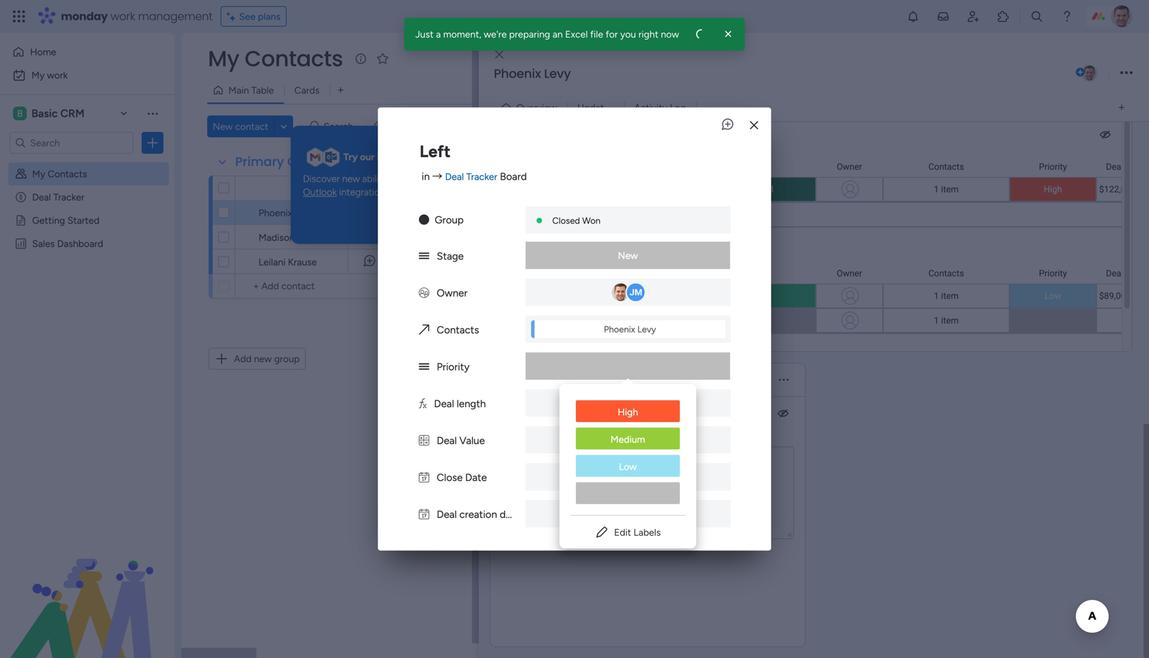 Task type: vqa. For each thing, say whether or not it's contained in the screenshot.
Oct
no



Task type: locate. For each thing, give the bounding box(es) containing it.
contacts right the v2 board relation small icon
[[437, 324, 479, 336]]

0 vertical spatial levy
[[544, 65, 571, 82]]

add view image
[[338, 85, 344, 95], [1119, 103, 1125, 113]]

outlook button
[[303, 186, 337, 199]]

stage
[[437, 250, 464, 263]]

text
[[514, 371, 539, 389]]

deal right v2 function image
[[434, 398, 454, 410]]

new right add
[[254, 353, 272, 365]]

levy inside field
[[544, 65, 571, 82]]

closed won
[[552, 215, 601, 226]]

left
[[420, 141, 451, 161]]

overview
[[517, 102, 557, 114]]

phoenix inside field
[[494, 65, 541, 82]]

0 vertical spatial new
[[342, 173, 360, 185]]

leilani krause
[[259, 257, 317, 268]]

1 horizontal spatial phoenix levy
[[494, 65, 571, 82]]

gmail button
[[434, 172, 458, 186]]

1 vertical spatial new
[[618, 250, 638, 262]]

1 horizontal spatial add view image
[[1119, 103, 1125, 113]]

tracker
[[466, 171, 498, 182], [53, 192, 84, 203]]

add to favorites image
[[376, 52, 390, 65]]

add new group
[[234, 353, 300, 365]]

levy inside left dialog
[[638, 324, 656, 335]]

phoenix
[[494, 65, 541, 82], [259, 207, 292, 219], [604, 324, 635, 335]]

2 vertical spatial phoenix levy
[[604, 324, 656, 335]]

1 horizontal spatial new
[[342, 173, 360, 185]]

with
[[397, 173, 415, 185]]

close image right loading icon on the top right of page
[[722, 27, 735, 41]]

monday marketplace image
[[997, 10, 1010, 23]]

contacts
[[245, 43, 343, 74], [287, 153, 345, 171], [48, 168, 87, 180], [437, 324, 479, 336]]

new contact
[[213, 121, 268, 132]]

1 horizontal spatial new
[[618, 250, 638, 262]]

1 vertical spatial integrations
[[339, 186, 390, 198]]

for
[[606, 28, 618, 40]]

deal
[[445, 171, 464, 182], [32, 192, 51, 203], [434, 398, 454, 410], [437, 435, 457, 447], [437, 509, 457, 521]]

0 vertical spatial phoenix
[[494, 65, 541, 82]]

0 vertical spatial my contacts
[[208, 43, 343, 74]]

integrations
[[403, 151, 457, 163], [339, 186, 390, 198], [424, 215, 475, 227]]

in
[[422, 171, 430, 183]]

1 for 1 days
[[616, 398, 619, 409]]

v2 status image
[[419, 250, 429, 263]]

contacts up cards button
[[245, 43, 343, 74]]

contact
[[235, 121, 268, 132]]

main
[[228, 84, 249, 96]]

labels
[[634, 527, 661, 539]]

v2 search image
[[310, 119, 320, 134]]

board
[[500, 171, 527, 183]]

excel
[[565, 28, 588, 40]]

add
[[234, 353, 252, 365]]

high
[[618, 407, 638, 418]]

close image down we're
[[495, 50, 504, 60]]

update feed image
[[937, 10, 950, 23]]

0 horizontal spatial new
[[254, 353, 272, 365]]

1 vertical spatial option
[[576, 483, 680, 505]]

levy
[[544, 65, 571, 82], [295, 207, 315, 219], [638, 324, 656, 335]]

my work
[[31, 69, 68, 81]]

1 left explore
[[374, 212, 376, 220]]

deal inside list box
[[32, 192, 51, 203]]

1 horizontal spatial tracker
[[466, 171, 498, 182]]

0 vertical spatial option
[[0, 162, 174, 165]]

0 vertical spatial phoenix levy
[[494, 65, 571, 82]]

our right try
[[360, 151, 375, 163]]

0 horizontal spatial levy
[[295, 207, 315, 219]]

work inside option
[[47, 69, 68, 81]]

close image inside just a moment, we're preparing an excel file for you right now alert
[[722, 27, 735, 41]]

1 inside left dialog
[[616, 398, 619, 409]]

list box containing my contacts
[[0, 160, 174, 440]]

1 right /
[[622, 102, 626, 114]]

2 horizontal spatial levy
[[638, 324, 656, 335]]

home
[[30, 46, 56, 58]]

new for new contact
[[213, 121, 233, 132]]

Phoenix Levy field
[[491, 65, 1073, 83]]

1 vertical spatial work
[[47, 69, 68, 81]]

contacts up discover
[[287, 153, 345, 171]]

deal right →
[[445, 171, 464, 182]]

1 vertical spatial 1
[[374, 212, 376, 220]]

my
[[208, 43, 239, 74], [31, 69, 45, 81], [32, 168, 45, 180]]

group
[[435, 214, 464, 226]]

deal for deal length
[[434, 398, 454, 410]]

now
[[661, 28, 679, 40]]

0 vertical spatial close image
[[722, 27, 735, 41]]

started
[[67, 215, 99, 226]]

contacts inside list box
[[48, 168, 87, 180]]

angle down image
[[281, 121, 287, 132]]

date
[[465, 472, 487, 484]]

integrations inside discover new abilities with our gmail & outlook integrations
[[339, 186, 390, 198]]

2 horizontal spatial phoenix levy
[[604, 324, 656, 335]]

my inside option
[[31, 69, 45, 81]]

madison doyle
[[259, 232, 322, 244]]

cards button
[[284, 79, 330, 101]]

0 horizontal spatial list box
[[0, 160, 174, 440]]

1 horizontal spatial our
[[417, 173, 431, 185]]

Primary Contacts field
[[232, 153, 348, 171]]

new down try
[[342, 173, 360, 185]]

0 horizontal spatial work
[[47, 69, 68, 81]]

list box
[[0, 160, 174, 440], [560, 390, 696, 516]]

email
[[377, 151, 401, 163]]

work
[[111, 9, 135, 24], [47, 69, 68, 81]]

2 horizontal spatial phoenix
[[604, 324, 635, 335]]

phoenix levy inside phoenix levy field
[[494, 65, 571, 82]]

new inside button
[[254, 353, 272, 365]]

contacts up deal tracker
[[48, 168, 87, 180]]

0 horizontal spatial phoenix levy
[[259, 207, 315, 219]]

2 vertical spatial phoenix
[[604, 324, 635, 335]]

1 vertical spatial my contacts
[[32, 168, 87, 180]]

log
[[670, 102, 686, 114]]

1 horizontal spatial close image
[[722, 27, 735, 41]]

1 horizontal spatial list box
[[560, 390, 696, 516]]

0 horizontal spatial add view image
[[338, 85, 344, 95]]

0 horizontal spatial our
[[360, 151, 375, 163]]

new
[[213, 121, 233, 132], [618, 250, 638, 262]]

my contacts up the table
[[208, 43, 343, 74]]

0 vertical spatial add view image
[[338, 85, 344, 95]]

0 horizontal spatial tracker
[[53, 192, 84, 203]]

/
[[616, 102, 620, 114]]

option down search in workspace field
[[0, 162, 174, 165]]

search everything image
[[1030, 10, 1044, 23]]

0 vertical spatial our
[[360, 151, 375, 163]]

list box containing high
[[560, 390, 696, 516]]

0 horizontal spatial 1
[[374, 212, 376, 220]]

abilities
[[362, 173, 394, 185]]

owner
[[437, 287, 468, 299]]

1 horizontal spatial my contacts
[[208, 43, 343, 74]]

help image
[[1060, 10, 1074, 23]]

contacts inside left dialog
[[437, 324, 479, 336]]

1 horizontal spatial 1
[[616, 398, 619, 409]]

activity log
[[634, 102, 686, 114]]

b
[[17, 108, 23, 119]]

tracker up getting started
[[53, 192, 84, 203]]

1 vertical spatial tracker
[[53, 192, 84, 203]]

alert
[[695, 28, 707, 40]]

phoenix inside left dialog
[[604, 324, 635, 335]]

v2 status image
[[419, 361, 429, 373]]

new
[[342, 173, 360, 185], [254, 353, 272, 365]]

1 days
[[616, 398, 641, 409]]

0 vertical spatial work
[[111, 9, 135, 24]]

0 vertical spatial tracker
[[466, 171, 498, 182]]

sales dashboard
[[32, 238, 103, 250]]

primary contacts
[[235, 153, 345, 171]]

new inside button
[[213, 121, 233, 132]]

customer
[[419, 207, 462, 219]]

in → deal tracker board
[[422, 171, 527, 183]]

basic
[[31, 107, 58, 120]]

1 left days
[[616, 398, 619, 409]]

option up 'mar 7'
[[576, 483, 680, 505]]

tracker inside in → deal tracker board
[[466, 171, 498, 182]]

deal creation date
[[437, 509, 520, 521]]

workspace image
[[13, 106, 27, 121]]

new for add
[[254, 353, 272, 365]]

my contacts inside list box
[[32, 168, 87, 180]]

0 horizontal spatial option
[[0, 162, 174, 165]]

0 vertical spatial new
[[213, 121, 233, 132]]

work right monday
[[111, 9, 135, 24]]

outlook
[[303, 186, 337, 198]]

dashboard
[[57, 238, 103, 250]]

1
[[622, 102, 626, 114], [374, 212, 376, 220], [616, 398, 619, 409]]

mar 7
[[617, 509, 639, 520]]

option
[[0, 162, 174, 165], [576, 483, 680, 505]]

0 horizontal spatial close image
[[495, 50, 504, 60]]

krause
[[288, 257, 317, 268]]

getting
[[32, 215, 65, 226]]

deal right dapulse numbers column icon
[[437, 435, 457, 447]]

work for my
[[47, 69, 68, 81]]

dapulse date column image
[[419, 472, 429, 484]]

0 horizontal spatial new
[[213, 121, 233, 132]]

my up deal tracker
[[32, 168, 45, 180]]

cards
[[294, 84, 320, 96]]

new inside discover new abilities with our gmail & outlook integrations
[[342, 173, 360, 185]]

close image
[[750, 120, 758, 130]]

1 vertical spatial new
[[254, 353, 272, 365]]

1 horizontal spatial work
[[111, 9, 135, 24]]

my down home
[[31, 69, 45, 81]]

my contacts up deal tracker
[[32, 168, 87, 180]]

1 vertical spatial our
[[417, 173, 431, 185]]

moment,
[[443, 28, 481, 40]]

1 vertical spatial phoenix
[[259, 207, 292, 219]]

1 horizontal spatial option
[[576, 483, 680, 505]]

our left →
[[417, 173, 431, 185]]

see plans button
[[221, 6, 287, 27]]

2 vertical spatial integrations
[[424, 215, 475, 227]]

deal right dapulse date column image
[[437, 509, 457, 521]]

primary
[[235, 153, 284, 171]]

v2 function image
[[419, 398, 427, 410]]

deal for deal value
[[437, 435, 457, 447]]

tracker left board
[[466, 171, 498, 182]]

1 horizontal spatial phoenix
[[494, 65, 541, 82]]

2 vertical spatial 1
[[616, 398, 619, 409]]

1 horizontal spatial levy
[[544, 65, 571, 82]]

deal up getting
[[32, 192, 51, 203]]

0 horizontal spatial my contacts
[[32, 168, 87, 180]]

work down home
[[47, 69, 68, 81]]

new contact button
[[207, 116, 274, 138]]

0 vertical spatial 1
[[622, 102, 626, 114]]

invite members image
[[967, 10, 980, 23]]

new inside left dialog
[[618, 250, 638, 262]]

1 vertical spatial phoenix levy
[[259, 207, 315, 219]]

close image
[[722, 27, 735, 41], [495, 50, 504, 60]]

2 vertical spatial levy
[[638, 324, 656, 335]]



Task type: describe. For each thing, give the bounding box(es) containing it.
monday work management
[[61, 9, 213, 24]]

1 vertical spatial close image
[[495, 50, 504, 60]]

select product image
[[12, 10, 26, 23]]

contacts inside field
[[287, 153, 345, 171]]

my up main at left top
[[208, 43, 239, 74]]

just a moment, we're preparing an excel file for you right now alert
[[404, 18, 745, 51]]

public board image
[[14, 214, 27, 227]]

show board description image
[[353, 52, 369, 66]]

getting started
[[32, 215, 99, 226]]

updates
[[578, 102, 614, 114]]

1 vertical spatial levy
[[295, 207, 315, 219]]

alert inside just a moment, we're preparing an excel file for you right now alert
[[695, 28, 707, 40]]

see plans
[[239, 11, 281, 22]]

Search in workspace field
[[29, 135, 114, 151]]

Text field
[[510, 371, 543, 389]]

public dashboard image
[[14, 237, 27, 250]]

preparing
[[509, 28, 550, 40]]

date
[[500, 509, 520, 521]]

discover new abilities with our gmail & outlook integrations
[[303, 173, 466, 198]]

gmail
[[434, 173, 458, 185]]

filter board by person image
[[369, 120, 391, 133]]

home option
[[8, 41, 166, 63]]

deal for deal tracker
[[32, 192, 51, 203]]

work for monday
[[111, 9, 135, 24]]

madison
[[259, 232, 295, 244]]

my work link
[[8, 64, 166, 86]]

lottie animation element
[[0, 521, 174, 659]]

explore integrations
[[390, 215, 475, 227]]

mar
[[617, 509, 632, 520]]

medium option
[[576, 428, 680, 451]]

explore
[[390, 215, 422, 227]]

high option
[[576, 401, 680, 424]]

table
[[251, 84, 274, 96]]

workspace selection element
[[13, 105, 87, 122]]

my inside list box
[[32, 168, 45, 180]]

notifications image
[[906, 10, 920, 23]]

leilani
[[259, 257, 286, 268]]

try our email integrations
[[343, 151, 457, 163]]

main table
[[228, 84, 274, 96]]

tracker inside list box
[[53, 192, 84, 203]]

file
[[590, 28, 603, 40]]

dapulse date column image
[[419, 509, 429, 521]]

add new group button
[[209, 348, 306, 370]]

new for discover
[[342, 173, 360, 185]]

1 vertical spatial add view image
[[1119, 103, 1125, 113]]

terry turtle image
[[1081, 64, 1099, 82]]

→
[[432, 171, 443, 183]]

crm
[[60, 107, 85, 120]]

see
[[239, 11, 256, 22]]

deal tracker
[[32, 192, 84, 203]]

medium
[[611, 434, 645, 446]]

activity log button
[[624, 97, 696, 119]]

plans
[[258, 11, 281, 22]]

updates / 1
[[578, 102, 626, 114]]

won
[[582, 215, 601, 226]]

low option
[[576, 455, 680, 479]]

you
[[620, 28, 636, 40]]

partner
[[425, 256, 456, 267]]

priority
[[437, 361, 470, 373]]

deal value
[[437, 435, 485, 447]]

1 for 1
[[374, 212, 376, 220]]

doyle
[[297, 232, 322, 244]]

sales
[[32, 238, 55, 250]]

main table button
[[207, 79, 284, 101]]

management
[[138, 9, 213, 24]]

length
[[457, 398, 486, 410]]

more dots image
[[779, 375, 789, 385]]

loading image
[[695, 28, 707, 40]]

my work option
[[8, 64, 166, 86]]

v2 board relation small image
[[419, 324, 429, 336]]

days
[[622, 398, 641, 409]]

1 button
[[348, 200, 392, 225]]

group
[[274, 353, 300, 365]]

v2 sun image
[[419, 214, 429, 226]]

just
[[415, 28, 434, 40]]

discover
[[303, 173, 340, 185]]

edit labels button
[[571, 522, 685, 544]]

My Contacts field
[[205, 43, 346, 74]]

v2 multiple person column image
[[419, 287, 429, 299]]

help button
[[1080, 620, 1127, 642]]

0 vertical spatial integrations
[[403, 151, 457, 163]]

contact
[[296, 182, 331, 194]]

7
[[635, 509, 639, 520]]

phoenix levy inside left dialog
[[604, 324, 656, 335]]

value
[[459, 435, 485, 447]]

low
[[619, 461, 637, 473]]

an
[[553, 28, 563, 40]]

new for new
[[618, 250, 638, 262]]

Search field
[[320, 117, 361, 136]]

2 horizontal spatial 1
[[622, 102, 626, 114]]

overview button
[[495, 97, 567, 119]]

dapulse numbers column image
[[419, 435, 429, 447]]

&
[[460, 173, 466, 185]]

help
[[1091, 624, 1116, 638]]

our inside discover new abilities with our gmail & outlook integrations
[[417, 173, 431, 185]]

deal for deal creation date
[[437, 509, 457, 521]]

left dialog
[[378, 108, 771, 553]]

close
[[437, 472, 463, 484]]

deal inside in → deal tracker board
[[445, 171, 464, 182]]

we're
[[484, 28, 507, 40]]

lottie animation image
[[0, 521, 174, 659]]

just a moment, we're preparing an excel file for you right now
[[415, 28, 679, 40]]

explore integrations button
[[384, 210, 481, 232]]

deal tracker link
[[445, 171, 498, 182]]

try
[[343, 151, 358, 163]]

terry turtle image
[[1111, 5, 1133, 27]]

edit labels
[[614, 527, 661, 539]]

0 horizontal spatial phoenix
[[259, 207, 292, 219]]

deal length
[[434, 398, 486, 410]]

list box inside left dialog
[[560, 390, 696, 516]]

closed
[[552, 215, 580, 226]]

integrations inside button
[[424, 215, 475, 227]]

home link
[[8, 41, 166, 63]]

a
[[436, 28, 441, 40]]

monday
[[61, 9, 108, 24]]

updates / 1 button
[[567, 97, 626, 119]]



